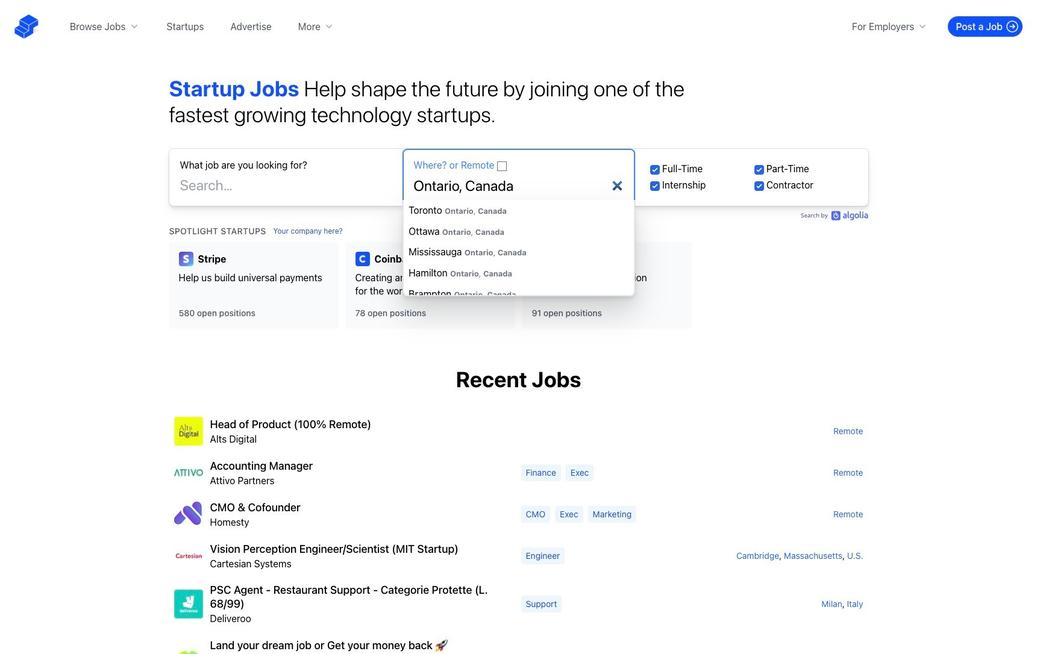Task type: describe. For each thing, give the bounding box(es) containing it.
land your dream job or get your money back 🚀 image
[[174, 651, 203, 654]]

attivo partners image
[[174, 459, 203, 488]]



Task type: locate. For each thing, give the bounding box(es) containing it.
alts digital image
[[174, 417, 203, 446]]

cartesian systems image
[[174, 542, 203, 571]]

Anywhere search field
[[413, 171, 624, 200]]

homesty image
[[174, 500, 203, 529]]

Search… search field
[[180, 171, 391, 200]]

None checkbox
[[497, 161, 507, 171], [650, 165, 660, 175], [754, 181, 764, 191], [497, 161, 507, 171], [650, 165, 660, 175], [754, 181, 764, 191]]

deliveroo image
[[174, 590, 203, 619]]

None checkbox
[[754, 165, 764, 175], [650, 181, 660, 191], [754, 165, 764, 175], [650, 181, 660, 191]]



